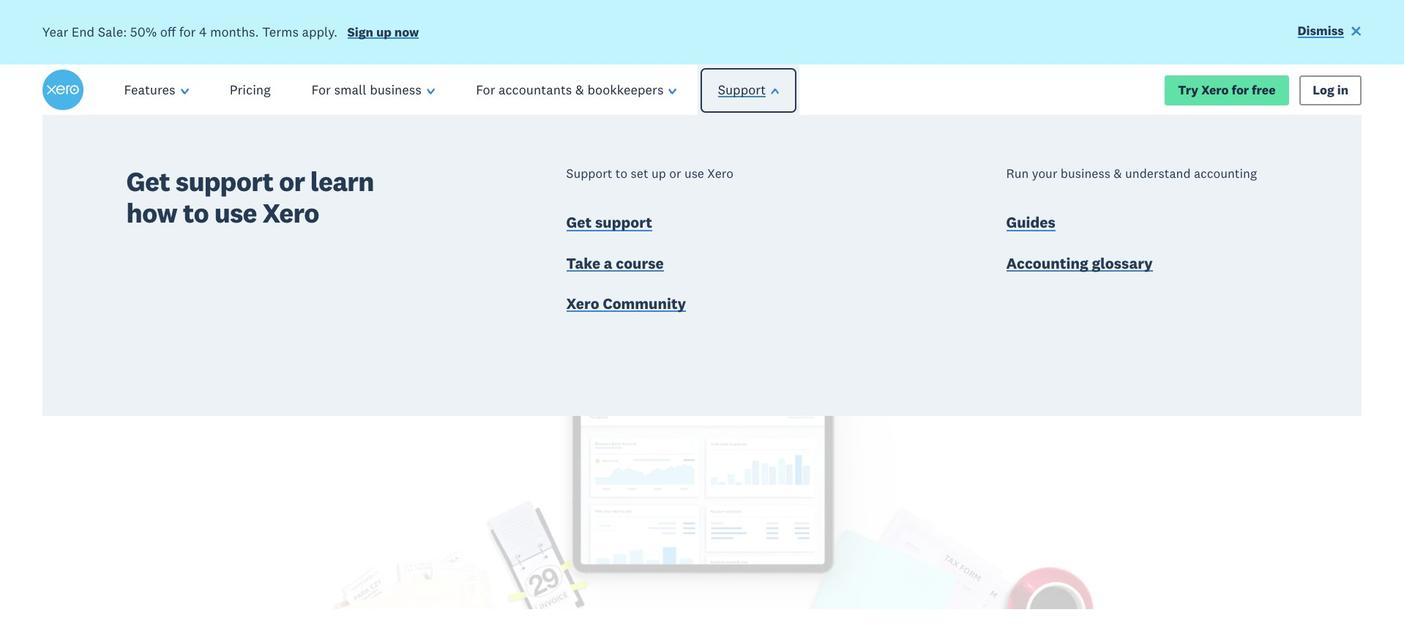 Task type: vqa. For each thing, say whether or not it's contained in the screenshot.
every
no



Task type: locate. For each thing, give the bounding box(es) containing it.
your
[[1033, 166, 1058, 182]]

0 vertical spatial try xero for free
[[1179, 82, 1276, 98]]

free down the course
[[662, 306, 686, 322]]

1 vertical spatial get
[[567, 213, 592, 233]]

try
[[1179, 82, 1199, 98], [588, 306, 609, 322]]

1 vertical spatial use
[[214, 196, 257, 230]]

try xero for free
[[1179, 82, 1276, 98], [588, 306, 686, 322]]

1 vertical spatial business
[[1061, 166, 1111, 182]]

1 horizontal spatial try xero for free
[[1179, 82, 1276, 98]]

0 horizontal spatial accounting
[[82, 125, 145, 142]]

free left log
[[1253, 82, 1276, 98]]

0 horizontal spatial try xero for free link
[[575, 299, 699, 330]]

0 horizontal spatial or
[[279, 164, 305, 199]]

1 horizontal spatial or
[[670, 166, 682, 182]]

guides
[[1007, 213, 1056, 233]]

for
[[312, 81, 331, 98], [476, 81, 496, 98]]

business for your
[[1061, 166, 1111, 182]]

0 vertical spatial try
[[1179, 82, 1199, 98]]

1 horizontal spatial support
[[595, 213, 653, 233]]

0 vertical spatial for
[[179, 23, 196, 40]]

accounting right online
[[82, 125, 145, 142]]

up right set
[[652, 166, 666, 182]]

run your business & understand accounting
[[1007, 166, 1258, 182]]

set
[[631, 166, 649, 182]]

features
[[124, 81, 176, 98]]

accounting
[[82, 125, 145, 142], [1195, 166, 1258, 182]]

for left accountants
[[476, 81, 496, 98]]

accounting right understand
[[1195, 166, 1258, 182]]

1 horizontal spatial business
[[1061, 166, 1111, 182]]

& right accountants
[[576, 81, 584, 98]]

1 horizontal spatial try xero for free link
[[1165, 75, 1290, 105]]

small
[[334, 81, 367, 98]]

0 horizontal spatial to
[[183, 196, 209, 230]]

accounting glossary
[[1007, 253, 1153, 273]]

try xero for free for the top try xero for free link
[[1179, 82, 1276, 98]]

1 vertical spatial try
[[588, 306, 609, 322]]

1 horizontal spatial try
[[1179, 82, 1199, 98]]

glossary
[[1092, 253, 1153, 273]]

for accountants & bookkeepers
[[476, 81, 664, 98]]

how
[[126, 196, 177, 230]]

0 horizontal spatial use
[[214, 196, 257, 230]]

to left set
[[616, 166, 628, 182]]

0 vertical spatial support
[[718, 81, 766, 98]]

1 vertical spatial free
[[662, 306, 686, 322]]

up left now
[[376, 24, 392, 40]]

for
[[179, 23, 196, 40], [1232, 82, 1250, 98], [642, 306, 659, 322]]

1 horizontal spatial to
[[616, 166, 628, 182]]

months.
[[210, 23, 259, 40]]

pricing
[[230, 81, 271, 98]]

0 vertical spatial business
[[370, 81, 422, 98]]

get support
[[567, 213, 653, 233]]

1 vertical spatial support
[[595, 213, 653, 233]]

for left "small"
[[312, 81, 331, 98]]

or
[[279, 164, 305, 199], [670, 166, 682, 182]]

0 horizontal spatial for
[[312, 81, 331, 98]]

xero community link
[[567, 294, 687, 317]]

1 vertical spatial up
[[652, 166, 666, 182]]

0 horizontal spatial get
[[126, 164, 170, 199]]

0 horizontal spatial try
[[588, 306, 609, 322]]

up
[[376, 24, 392, 40], [652, 166, 666, 182]]

get inside get support or learn how to use xero
[[126, 164, 170, 199]]

support up take a course
[[595, 213, 653, 233]]

try xero for free link
[[1165, 75, 1290, 105], [575, 299, 699, 330]]

1 horizontal spatial get
[[567, 213, 592, 233]]

try xero for free for the bottom try xero for free link
[[588, 306, 686, 322]]

0 horizontal spatial &
[[576, 81, 584, 98]]

&
[[576, 81, 584, 98], [1114, 166, 1123, 182]]

4
[[199, 23, 207, 40]]

breadcrumbs element
[[0, 116, 1405, 152]]

xero community
[[567, 294, 687, 314]]

support inside get support or learn how to use xero
[[176, 164, 273, 199]]

xero
[[1202, 82, 1229, 98], [708, 166, 734, 182], [263, 196, 319, 230], [561, 202, 690, 279], [567, 294, 600, 314], [611, 306, 639, 322]]

0 vertical spatial free
[[1253, 82, 1276, 98]]

1 horizontal spatial &
[[1114, 166, 1123, 182]]

support inside dropdown button
[[718, 81, 766, 98]]

for for the top try xero for free link
[[1232, 82, 1250, 98]]

features button
[[104, 65, 209, 116]]

get support link
[[567, 213, 653, 236]]

business
[[370, 81, 422, 98], [1061, 166, 1111, 182]]

2 for from the left
[[476, 81, 496, 98]]

try for the bottom try xero for free link
[[588, 306, 609, 322]]

1 vertical spatial try xero for free
[[588, 306, 686, 322]]

get down software
[[126, 164, 170, 199]]

0 vertical spatial get
[[126, 164, 170, 199]]

0 horizontal spatial support
[[567, 166, 613, 182]]

business right your
[[1061, 166, 1111, 182]]

get
[[126, 164, 170, 199], [567, 213, 592, 233]]

50%
[[130, 23, 157, 40]]

1 vertical spatial try xero for free link
[[575, 299, 699, 330]]

log in link
[[1300, 75, 1363, 105]]

take
[[567, 253, 601, 273]]

for for for accountants & bookkeepers
[[476, 81, 496, 98]]

learn
[[311, 164, 374, 199]]

use
[[685, 166, 705, 182], [214, 196, 257, 230]]

0 vertical spatial accounting
[[82, 125, 145, 142]]

support
[[718, 81, 766, 98], [567, 166, 613, 182]]

accounting glossary link
[[1007, 253, 1153, 276]]

terms
[[262, 23, 299, 40]]

support up breadcrumbs element
[[718, 81, 766, 98]]

support left set
[[567, 166, 613, 182]]

free
[[1253, 82, 1276, 98], [662, 306, 686, 322]]

support for get support
[[595, 213, 653, 233]]

2 horizontal spatial for
[[1232, 82, 1250, 98]]

1 horizontal spatial up
[[652, 166, 666, 182]]

or right set
[[670, 166, 682, 182]]

bookkeepers
[[588, 81, 664, 98]]

0 horizontal spatial free
[[662, 306, 686, 322]]

1 horizontal spatial accounting
[[1195, 166, 1258, 182]]

support down software
[[176, 164, 273, 199]]

1 vertical spatial accounting
[[1195, 166, 1258, 182]]

1 horizontal spatial for
[[642, 306, 659, 322]]

support
[[176, 164, 273, 199], [595, 213, 653, 233]]

0 vertical spatial support
[[176, 164, 273, 199]]

to right the how
[[183, 196, 209, 230]]

online
[[42, 125, 79, 142]]

or left learn
[[279, 164, 305, 199]]

& left understand
[[1114, 166, 1123, 182]]

sign up now link
[[348, 24, 419, 43]]

get up take
[[567, 213, 592, 233]]

1 vertical spatial to
[[183, 196, 209, 230]]

0 horizontal spatial up
[[376, 24, 392, 40]]

1 horizontal spatial support
[[718, 81, 766, 98]]

2 vertical spatial for
[[642, 306, 659, 322]]

software
[[149, 125, 198, 142]]

1 vertical spatial for
[[1232, 82, 1250, 98]]

0 horizontal spatial support
[[176, 164, 273, 199]]

support for get support or learn how to use xero
[[176, 164, 273, 199]]

0 horizontal spatial business
[[370, 81, 422, 98]]

business inside dropdown button
[[370, 81, 422, 98]]

0 vertical spatial to
[[616, 166, 628, 182]]

all
[[469, 202, 548, 279]]

to
[[616, 166, 628, 182], [183, 196, 209, 230]]

1 for from the left
[[312, 81, 331, 98]]

0 horizontal spatial try xero for free
[[588, 306, 686, 322]]

1 vertical spatial support
[[567, 166, 613, 182]]

1 horizontal spatial free
[[1253, 82, 1276, 98]]

business right "small"
[[370, 81, 422, 98]]

free for the top try xero for free link
[[1253, 82, 1276, 98]]

1 horizontal spatial for
[[476, 81, 496, 98]]

to inside get support or learn how to use xero
[[183, 196, 209, 230]]

take a course
[[567, 253, 664, 273]]

0 vertical spatial use
[[685, 166, 705, 182]]

0 vertical spatial &
[[576, 81, 584, 98]]

log in
[[1313, 82, 1349, 98]]



Task type: describe. For each thing, give the bounding box(es) containing it.
tablet with xero software dashboard image
[[0, 360, 1405, 609]]

dismiss
[[1298, 23, 1345, 39]]

0 horizontal spatial for
[[179, 23, 196, 40]]

1 vertical spatial &
[[1114, 166, 1123, 182]]

off
[[160, 23, 176, 40]]

online accounting software
[[42, 125, 198, 142]]

xero homepage image
[[42, 70, 83, 111]]

pricing link
[[209, 65, 291, 116]]

guides link
[[1007, 213, 1056, 236]]

get support or learn how to use xero
[[126, 164, 374, 230]]

all xero
[[469, 202, 703, 279]]

sign up now
[[348, 24, 419, 40]]

business for small
[[370, 81, 422, 98]]

in
[[1338, 82, 1349, 98]]

community
[[603, 294, 687, 314]]

support for support
[[718, 81, 766, 98]]

online accounting software link
[[42, 125, 198, 142]]

use inside get support or learn how to use xero
[[214, 196, 257, 230]]

support to set up or use xero
[[567, 166, 734, 182]]

take a course link
[[567, 253, 664, 276]]

accounting inside breadcrumbs element
[[82, 125, 145, 142]]

understand
[[1126, 166, 1191, 182]]

for for for small business
[[312, 81, 331, 98]]

accountants
[[499, 81, 572, 98]]

xero inside get support or learn how to use xero
[[263, 196, 319, 230]]

end
[[72, 23, 95, 40]]

sign
[[348, 24, 374, 40]]

support button
[[693, 65, 805, 116]]

1 horizontal spatial use
[[685, 166, 705, 182]]

dismiss button
[[1298, 22, 1363, 42]]

0 vertical spatial up
[[376, 24, 392, 40]]

course
[[616, 253, 664, 273]]

try for the top try xero for free link
[[1179, 82, 1199, 98]]

support for support to set up or use xero
[[567, 166, 613, 182]]

0 vertical spatial try xero for free link
[[1165, 75, 1290, 105]]

a
[[604, 253, 613, 273]]

accounting
[[1007, 253, 1089, 273]]

now
[[395, 24, 419, 40]]

year
[[42, 23, 68, 40]]

get for get support
[[567, 213, 592, 233]]

for small business button
[[291, 65, 456, 116]]

free for the bottom try xero for free link
[[662, 306, 686, 322]]

year end sale: 50% off for 4 months. terms apply.
[[42, 23, 338, 40]]

apply.
[[302, 23, 338, 40]]

& inside dropdown button
[[576, 81, 584, 98]]

for small business
[[312, 81, 422, 98]]

or inside get support or learn how to use xero
[[279, 164, 305, 199]]

sale:
[[98, 23, 127, 40]]

run
[[1007, 166, 1029, 182]]

for for the bottom try xero for free link
[[642, 306, 659, 322]]

for accountants & bookkeepers button
[[456, 65, 698, 116]]

log
[[1313, 82, 1335, 98]]

get for get support or learn how to use xero
[[126, 164, 170, 199]]



